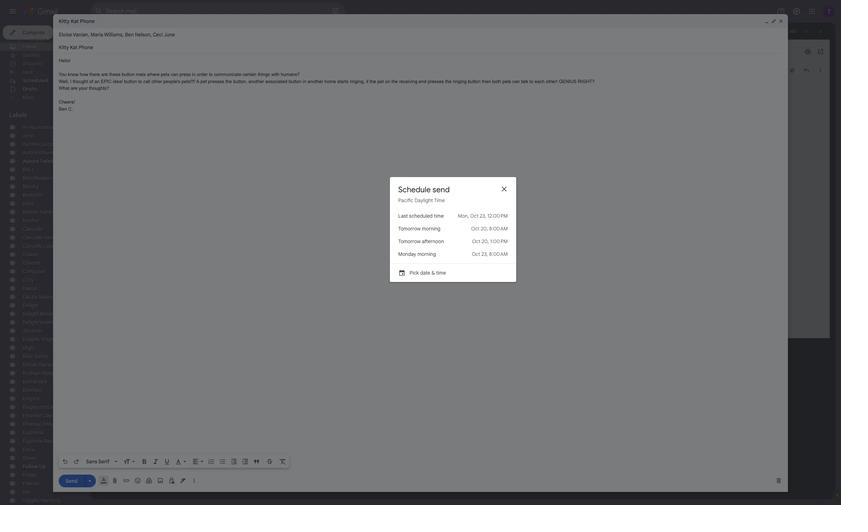 Task type: describe. For each thing, give the bounding box(es) containing it.
mon, oct 23, 12:00 pm
[[458, 213, 508, 219]]

8:00 am for oct 23, 8:00 am
[[489, 251, 508, 257]]

cheers! ben c.
[[59, 99, 75, 112]]

Subject field
[[59, 44, 782, 51]]

schedule send dialog
[[390, 177, 516, 282]]

ethereal cascade link
[[23, 413, 62, 419]]

8:00 am for oct 20, 8:00 am
[[489, 226, 508, 232]]

main menu image
[[8, 7, 17, 16]]

button,
[[233, 79, 247, 84]]

aurora cascade link
[[23, 141, 59, 148]]

cascade laughter link
[[23, 243, 64, 249]]

oct right the mon,
[[470, 213, 478, 219]]

dazzle
[[23, 294, 38, 300]]

chaos
[[23, 252, 37, 258]]

afternoon
[[422, 238, 444, 245]]

labels
[[9, 112, 27, 119]]

2 vertical spatial ethereal
[[23, 421, 41, 428]]

chaos link
[[23, 252, 37, 258]]

monday morning
[[398, 251, 436, 257]]

dreamy enigma link
[[23, 336, 58, 343]]

1 vertical spatial 23,
[[481, 251, 488, 257]]

there
[[90, 72, 100, 77]]

Message Body text field
[[59, 57, 782, 454]]

0 vertical spatial in
[[192, 72, 196, 77]]

formatting options toolbar
[[59, 456, 289, 468]]

aurora up aurora twinkle link
[[23, 150, 38, 156]]

ceci
[[153, 31, 163, 38]]

cascade aurora link
[[23, 235, 58, 241]]

euphoria link
[[23, 430, 43, 436]]

inbox for inbox button
[[151, 49, 161, 54]]

cascade down brother link
[[23, 226, 42, 232]]

sunny
[[34, 353, 48, 360]]

dance link
[[23, 286, 37, 292]]

ringing,
[[350, 79, 365, 84]]

4 the from the left
[[445, 79, 452, 84]]

starred link
[[23, 52, 39, 58]]

0 vertical spatial 23,
[[480, 213, 486, 219]]

0 vertical spatial ethereal
[[39, 150, 58, 156]]

search mail image
[[93, 5, 105, 18]]

settings image
[[792, 7, 801, 16]]

important according to google magic. switch
[[139, 48, 146, 55]]

pick
[[410, 270, 419, 276]]

harmony
[[41, 498, 61, 504]]

announcement arno aurora cascade aurora ethereal aurora twinkle ball bliss radiance blissful blossom brad breeze twinkle brother cascade cascade aurora cascade laughter chaos cherish computer cozy dance dazzle meadow delight delight rainbow delight velvet discardo dreamy enigma elight elixir sunny ember twinkle enchant ripple enchanted enemies enigma enigma ember ethereal cascade ethereal delight euphoria euphoria radiance extra flower
[[23, 124, 65, 462]]

associated
[[265, 79, 287, 84]]

of inside you know how there are these button mats where pets can press in order to communicate certain things with humans? well, i thought of an epic idea! button to call other people's pets!!!! a pet presses the button, another associated button in another home starts ringing, if the pet on the receiving end presses the ringing button then both pets can talk to each other! genius right? what are your thoughts?
[[89, 79, 93, 84]]

ethereal delight link
[[23, 421, 58, 428]]

delight up the discardo on the bottom left of the page
[[23, 319, 39, 326]]

tomorrow afternoon
[[398, 238, 444, 245]]

blossom link
[[23, 192, 42, 198]]

oct 20, 8:00 am
[[471, 226, 508, 232]]

velvet
[[40, 319, 53, 326]]

1 horizontal spatial ember
[[40, 404, 55, 411]]

ball link
[[23, 167, 34, 173]]

morning for monday morning
[[417, 251, 436, 257]]

1 vertical spatial pets
[[502, 79, 511, 84]]

0 vertical spatial enigma
[[41, 336, 58, 343]]

monday
[[398, 251, 416, 257]]

both
[[492, 79, 501, 84]]

145
[[789, 28, 796, 34]]

date
[[420, 270, 430, 276]]

friends
[[23, 481, 39, 487]]

12
[[779, 28, 783, 34]]

70
[[77, 44, 82, 49]]

compose button
[[3, 25, 53, 40]]

inbox button
[[149, 48, 162, 55]]

blissful
[[23, 184, 39, 190]]

on
[[385, 79, 390, 84]]

cascade up ethereal delight link on the left bottom
[[42, 413, 62, 419]]

friday
[[23, 472, 36, 479]]

follow up
[[23, 464, 46, 470]]

time inside menu item
[[436, 270, 446, 276]]

eloise vanian , maria williams , ben nelson , ceci june
[[59, 31, 175, 38]]

communicate
[[214, 72, 241, 77]]

undo ‪(⌘z)‬ image
[[62, 459, 69, 466]]

right?
[[578, 79, 595, 84]]

20, for 8:00 am
[[481, 226, 488, 232]]

enchanted
[[23, 379, 47, 385]]

bold ‪(⌘b)‬ image
[[141, 459, 148, 466]]

jack,
[[122, 84, 132, 90]]

send
[[432, 185, 450, 194]]

kitty kat phone
[[59, 18, 95, 24]]

schedule send
[[398, 185, 450, 194]]

hi
[[116, 84, 120, 90]]

jack
[[121, 74, 130, 80]]

mateo
[[116, 67, 131, 73]]

order
[[197, 72, 208, 77]]

underline ‪(⌘u)‬ image
[[163, 459, 171, 466]]

labels heading
[[9, 112, 75, 119]]

1 vertical spatial enigma
[[23, 396, 39, 402]]

are
[[101, 72, 108, 77]]

2 pet from the left
[[377, 79, 384, 84]]

me
[[142, 74, 148, 80]]

bulleted list ‪(⌘⇧8)‬ image
[[219, 459, 226, 466]]

italic ‪(⌘i)‬ image
[[152, 459, 159, 466]]

compose
[[23, 29, 45, 36]]

enemies link
[[23, 387, 42, 394]]

idea!
[[113, 79, 123, 84]]

eloise
[[59, 31, 72, 38]]

bcc:
[[132, 74, 141, 80]]

morning for tomorrow morning
[[422, 226, 440, 232]]

giggles harmony link
[[23, 498, 61, 504]]

1 presses from the left
[[208, 79, 224, 84]]

redo ‪(⌘y)‬ image
[[73, 459, 80, 466]]

0 vertical spatial radiance
[[34, 175, 55, 182]]

quote ‪(⌘⇧9)‬ image
[[253, 459, 260, 466]]

schedule send heading
[[398, 185, 450, 194]]

receiving
[[399, 79, 418, 84]]

elight link
[[23, 345, 35, 351]]

then
[[482, 79, 491, 84]]

1 vertical spatial ethereal
[[23, 413, 41, 419]]

announcement link
[[23, 124, 57, 131]]

pop out image
[[771, 18, 777, 24]]

enemies
[[23, 387, 42, 394]]

up
[[39, 464, 46, 470]]

starred snoozed sent
[[23, 52, 42, 75]]

1 the from the left
[[225, 79, 232, 84]]

delight link
[[23, 303, 39, 309]]

extra
[[23, 447, 34, 453]]

12:00 pm
[[487, 213, 508, 219]]

close image
[[778, 18, 784, 24]]

humans?
[[281, 72, 300, 77]]

how
[[80, 72, 88, 77]]

indent more ‪(⌘])‬ image
[[242, 459, 249, 466]]

advanced search options image
[[328, 4, 342, 18]]

computer
[[23, 269, 45, 275]]

aurora down arno link
[[23, 141, 38, 148]]

follow up link
[[23, 464, 46, 470]]

delight down ethereal cascade link
[[43, 421, 58, 428]]

1:00 pm
[[490, 238, 508, 245]]

friday link
[[23, 472, 36, 479]]

to jack , bcc: me
[[116, 74, 148, 80]]



Task type: locate. For each thing, give the bounding box(es) containing it.
discard draft ‪(⌘⇧d)‬ image
[[775, 478, 782, 485]]

minimize image
[[764, 18, 770, 24]]

1 vertical spatial radiance
[[44, 438, 65, 445]]

ember up ethereal cascade link
[[40, 404, 55, 411]]

1 horizontal spatial ben
[[125, 31, 134, 38]]

pets right both
[[502, 79, 511, 84]]

numbered list ‪(⌘⇧7)‬ image
[[208, 459, 215, 466]]

ethereal down "aurora cascade" link
[[39, 150, 58, 156]]

Not starred checkbox
[[789, 67, 796, 74]]

snoozed
[[23, 61, 42, 67]]

, left bcc:
[[130, 74, 131, 80]]

1 vertical spatial 8:00 am
[[489, 251, 508, 257]]

oct 23, 8:00 am
[[472, 251, 508, 257]]

ben
[[125, 31, 134, 38], [59, 106, 67, 112]]

morning down tomorrow afternoon
[[417, 251, 436, 257]]

last scheduled time
[[398, 213, 444, 219]]

fun
[[23, 489, 30, 496]]

euphoria down ethereal delight link on the left bottom
[[23, 430, 43, 436]]

to left call
[[138, 79, 142, 84]]

enigma down enemies
[[23, 396, 39, 402]]

20, down mon, oct 23, 12:00 pm
[[481, 226, 488, 232]]

brother
[[23, 218, 39, 224]]

dance
[[23, 286, 37, 292]]

twinkle right the 'breeze'
[[39, 209, 56, 215]]

1 menu item from the top
[[390, 210, 516, 222]]

oct down oct 20, 1:00 pm
[[472, 251, 480, 257]]

euphoria
[[23, 430, 43, 436], [23, 438, 43, 445]]

tomorrow up monday
[[398, 238, 421, 245]]

aurora up laughter
[[43, 235, 58, 241]]

0 vertical spatial tomorrow
[[398, 226, 421, 232]]

0 horizontal spatial ben
[[59, 106, 67, 112]]

menu item containing last scheduled time
[[390, 210, 516, 222]]

the down communicate
[[225, 79, 232, 84]]

presses down communicate
[[208, 79, 224, 84]]

to right talk
[[530, 79, 533, 84]]

if
[[366, 79, 368, 84]]

1 vertical spatial morning
[[417, 251, 436, 257]]

23, up oct 20, 8:00 am at top right
[[480, 213, 486, 219]]

, left the maria
[[88, 31, 89, 38]]

time
[[434, 213, 444, 219], [436, 270, 446, 276]]

1 another from the left
[[248, 79, 264, 84]]

radiance up blissful
[[34, 175, 55, 182]]

another
[[248, 79, 264, 84], [308, 79, 323, 84]]

call
[[143, 79, 150, 84]]

another down certain
[[248, 79, 264, 84]]

aurora
[[23, 141, 38, 148], [23, 150, 38, 156], [23, 158, 39, 165], [43, 235, 58, 241]]

strikethrough ‪(⌘⇧x)‬ image
[[266, 459, 273, 466]]

the left ringing
[[445, 79, 452, 84]]

brother link
[[23, 218, 39, 224]]

1 tomorrow from the top
[[398, 226, 421, 232]]

1 vertical spatial tomorrow
[[398, 238, 421, 245]]

oct for oct 20, 1:00 pm
[[472, 238, 480, 245]]

ethereal down enigma ember link
[[23, 413, 41, 419]]

aurora up ball
[[23, 158, 39, 165]]

12 of 145
[[779, 28, 796, 34]]

2 vertical spatial twinkle
[[38, 362, 55, 368]]

0 vertical spatial ben
[[125, 31, 134, 38]]

0 horizontal spatial pet
[[200, 79, 207, 84]]

to right order
[[209, 72, 213, 77]]

1 horizontal spatial inbox
[[151, 49, 161, 54]]

blissful link
[[23, 184, 39, 190]]

in left order
[[192, 72, 196, 77]]

1 vertical spatial ember
[[40, 404, 55, 411]]

talk
[[521, 79, 528, 84]]

0 horizontal spatial of
[[89, 79, 93, 84]]

2 euphoria from the top
[[23, 438, 43, 445]]

1 euphoria from the top
[[23, 430, 43, 436]]

inbox
[[23, 44, 36, 50], [151, 49, 161, 54]]

twinkle up ripple
[[38, 362, 55, 368]]

the right if
[[370, 79, 376, 84]]

kitty
[[59, 18, 69, 24]]

euphoria radiance link
[[23, 438, 65, 445]]

0 vertical spatial pets
[[161, 72, 170, 77]]

aurora twinkle link
[[23, 158, 58, 165]]

1 horizontal spatial presses
[[428, 79, 444, 84]]

can up people's
[[171, 72, 178, 77]]

2 tomorrow from the top
[[398, 238, 421, 245]]

enigma down enigma link at the left
[[23, 404, 39, 411]]

radiance down ethereal delight link on the left bottom
[[44, 438, 65, 445]]

2 the from the left
[[370, 79, 376, 84]]

1 vertical spatial euphoria
[[23, 438, 43, 445]]

ethereal up euphoria link
[[23, 421, 41, 428]]

computer link
[[23, 269, 45, 275]]

cherish link
[[23, 260, 40, 266]]

1 vertical spatial in
[[303, 79, 306, 84]]

0 horizontal spatial presses
[[208, 79, 224, 84]]

ben inside cheers! ben c.
[[59, 106, 67, 112]]

2 presses from the left
[[428, 79, 444, 84]]

arno
[[23, 133, 33, 139]]

None search field
[[91, 3, 345, 20]]

0 vertical spatial 8:00 am
[[489, 226, 508, 232]]

last
[[398, 213, 408, 219]]

8:00 am up the 1:00 pm
[[489, 226, 508, 232]]

these
[[109, 72, 120, 77]]

tomorrow for tomorrow morning
[[398, 226, 421, 232]]

oct down oct 20, 8:00 am at top right
[[472, 238, 480, 245]]

2 another from the left
[[308, 79, 323, 84]]

more
[[23, 94, 34, 101]]

maria
[[91, 31, 103, 38]]

things
[[258, 72, 270, 77]]

phone
[[80, 18, 95, 24]]

delight down delight link
[[23, 311, 39, 317]]

an
[[94, 79, 100, 84]]

drafts
[[23, 86, 38, 92]]

menu item containing monday morning
[[390, 248, 516, 261]]

pick date & time menu item
[[390, 263, 516, 282]]

morning up afternoon in the top of the page
[[422, 226, 440, 232]]

0 vertical spatial of
[[784, 28, 788, 34]]

pets!!!!
[[181, 79, 195, 84]]

inbox up starred "link"
[[23, 44, 36, 50]]

euphoria down euphoria link
[[23, 438, 43, 445]]

in left the home
[[303, 79, 306, 84]]

enchant ripple link
[[23, 370, 56, 377]]

ember
[[23, 362, 37, 368], [40, 404, 55, 411]]

labels navigation
[[0, 23, 91, 506]]

indent less ‪(⌘[)‬ image
[[230, 459, 237, 466]]

menu item containing tomorrow afternoon
[[390, 235, 516, 248]]

1 horizontal spatial of
[[784, 28, 788, 34]]

pet right 'a'
[[200, 79, 207, 84]]

announcement
[[23, 124, 57, 131]]

ethereal
[[39, 150, 58, 156], [23, 413, 41, 419], [23, 421, 41, 428]]

enigma link
[[23, 396, 39, 402]]

1 vertical spatial ben
[[59, 106, 67, 112]]

with
[[271, 72, 279, 77]]

people's
[[163, 79, 180, 84]]

delight rainbow link
[[23, 311, 59, 317]]

49
[[77, 86, 82, 92]]

0 vertical spatial 20,
[[481, 226, 488, 232]]

cascade up the chaos link
[[23, 243, 42, 249]]

oct for oct 23, 8:00 am
[[472, 251, 480, 257]]

pets up people's
[[161, 72, 170, 77]]

arno link
[[23, 133, 33, 139]]

0 vertical spatial euphoria
[[23, 430, 43, 436]]

a
[[196, 79, 199, 84]]

menu item
[[390, 210, 516, 222], [390, 222, 516, 235], [390, 235, 516, 248], [390, 248, 516, 261]]

1 horizontal spatial in
[[303, 79, 306, 84]]

twinkle down aurora ethereal link
[[40, 158, 58, 165]]

elixir
[[23, 353, 33, 360]]

tomorrow down last
[[398, 226, 421, 232]]

1 pet from the left
[[200, 79, 207, 84]]

1 vertical spatial can
[[512, 79, 520, 84]]

fun link
[[23, 489, 30, 496]]

tomorrow for tomorrow afternoon
[[398, 238, 421, 245]]

23, down oct 20, 1:00 pm
[[481, 251, 488, 257]]

brad
[[23, 201, 33, 207]]

20, down oct 20, 8:00 am at top right
[[482, 238, 489, 245]]

starts
[[337, 79, 348, 84]]

rainbow
[[40, 311, 59, 317]]

another left the home
[[308, 79, 323, 84]]

epic
[[101, 79, 112, 84]]

snoozed link
[[23, 61, 42, 67]]

button
[[122, 72, 135, 77], [124, 79, 137, 84], [289, 79, 301, 84], [468, 79, 481, 84]]

scheduled
[[409, 213, 433, 219]]

enigma down velvet
[[41, 336, 58, 343]]

1 vertical spatial time
[[436, 270, 446, 276]]

cascade down the cascade 'link'
[[23, 235, 42, 241]]

where
[[147, 72, 160, 77]]

0 horizontal spatial inbox
[[23, 44, 36, 50]]

morning
[[422, 226, 440, 232], [417, 251, 436, 257]]

0 vertical spatial twinkle
[[40, 158, 58, 165]]

4 menu item from the top
[[390, 248, 516, 261]]

1 vertical spatial twinkle
[[39, 209, 56, 215]]

ben left c.
[[59, 106, 67, 112]]

ember up enchant
[[23, 362, 37, 368]]

oct for oct 20, 8:00 am
[[471, 226, 479, 232]]

inbox right important according to google magic. switch
[[151, 49, 161, 54]]

the right on
[[391, 79, 398, 84]]

can left talk
[[512, 79, 520, 84]]

pick date & time
[[410, 270, 446, 276]]

presses right end
[[428, 79, 444, 84]]

pet left on
[[377, 79, 384, 84]]

1 vertical spatial 20,
[[482, 238, 489, 245]]

genius
[[559, 79, 577, 84]]

0 horizontal spatial pets
[[161, 72, 170, 77]]

elight
[[23, 345, 35, 351]]

ripple
[[42, 370, 56, 377]]

0 horizontal spatial in
[[192, 72, 196, 77]]

menu item containing tomorrow morning
[[390, 222, 516, 235]]

vanian
[[73, 31, 88, 38]]

2 menu item from the top
[[390, 222, 516, 235]]

williams
[[104, 31, 122, 38]]

1 horizontal spatial can
[[512, 79, 520, 84]]

, left ceci
[[150, 31, 152, 38]]

20, for 1:00 pm
[[482, 238, 489, 245]]

you
[[59, 72, 66, 77]]

kat
[[71, 18, 79, 24]]

inbox for inbox link
[[23, 44, 36, 50]]

menu containing last scheduled time
[[390, 210, 516, 282]]

1 horizontal spatial pets
[[502, 79, 511, 84]]

tomorrow
[[398, 226, 421, 232], [398, 238, 421, 245]]

inbox inside button
[[151, 49, 161, 54]]

0 horizontal spatial ember
[[23, 362, 37, 368]]

2 vertical spatial enigma
[[23, 404, 39, 411]]

remove formatting ‪(⌘\)‬ image
[[279, 459, 286, 466]]

of left an
[[89, 79, 93, 84]]

menu
[[390, 210, 516, 282]]

0 horizontal spatial another
[[248, 79, 264, 84]]

to left jack
[[116, 74, 120, 80]]

breeze twinkle link
[[23, 209, 56, 215]]

delight down dazzle
[[23, 303, 39, 309]]

0 vertical spatial time
[[434, 213, 444, 219]]

3 menu item from the top
[[390, 235, 516, 248]]

0 vertical spatial can
[[171, 72, 178, 77]]

of
[[784, 28, 788, 34], [89, 79, 93, 84]]

ringing
[[453, 79, 467, 84]]

2 8:00 am from the top
[[489, 251, 508, 257]]

cozy
[[23, 277, 34, 283]]

1 vertical spatial of
[[89, 79, 93, 84]]

are your
[[71, 86, 88, 91]]

laughter
[[44, 243, 64, 249]]

pacific daylight time
[[398, 197, 445, 204]]

other!
[[546, 79, 558, 84]]

of right "12"
[[784, 28, 788, 34]]

8:00 am down the 1:00 pm
[[489, 251, 508, 257]]

1 horizontal spatial another
[[308, 79, 323, 84]]

0 horizontal spatial can
[[171, 72, 178, 77]]

aurora ethereal link
[[23, 150, 58, 156]]

kitty kat phone dialog
[[53, 14, 788, 493]]

you know how there are these button mats where pets can press in order to communicate certain things with humans? well, i thought of an epic idea! button to call other people's pets!!!! a pet presses the button, another associated button in another home starts ringing, if the pet on the receiving end presses the ringing button then both pets can talk to each other! genius right? what are your thoughts?
[[59, 72, 595, 91]]

ben left the nelson at the left of the page
[[125, 31, 134, 38]]

cascade up aurora ethereal link
[[39, 141, 59, 148]]

time right &
[[436, 270, 446, 276]]

0 vertical spatial ember
[[23, 362, 37, 368]]

time down time
[[434, 213, 444, 219]]

inbox inside labels navigation
[[23, 44, 36, 50]]

0 vertical spatial morning
[[422, 226, 440, 232]]

, up scary
[[122, 31, 124, 38]]

oct down mon, oct 23, 12:00 pm
[[471, 226, 479, 232]]

nelson
[[135, 31, 150, 38]]

ball
[[23, 167, 34, 173]]

hi jack,
[[116, 84, 132, 90]]

1 horizontal spatial pet
[[377, 79, 384, 84]]

1 8:00 am from the top
[[489, 226, 508, 232]]

3 the from the left
[[391, 79, 398, 84]]

tomorrow morning
[[398, 226, 440, 232]]

friday friends fun giggles harmony
[[23, 472, 61, 504]]



Task type: vqa. For each thing, say whether or not it's contained in the screenshot.
3rd Google from right
no



